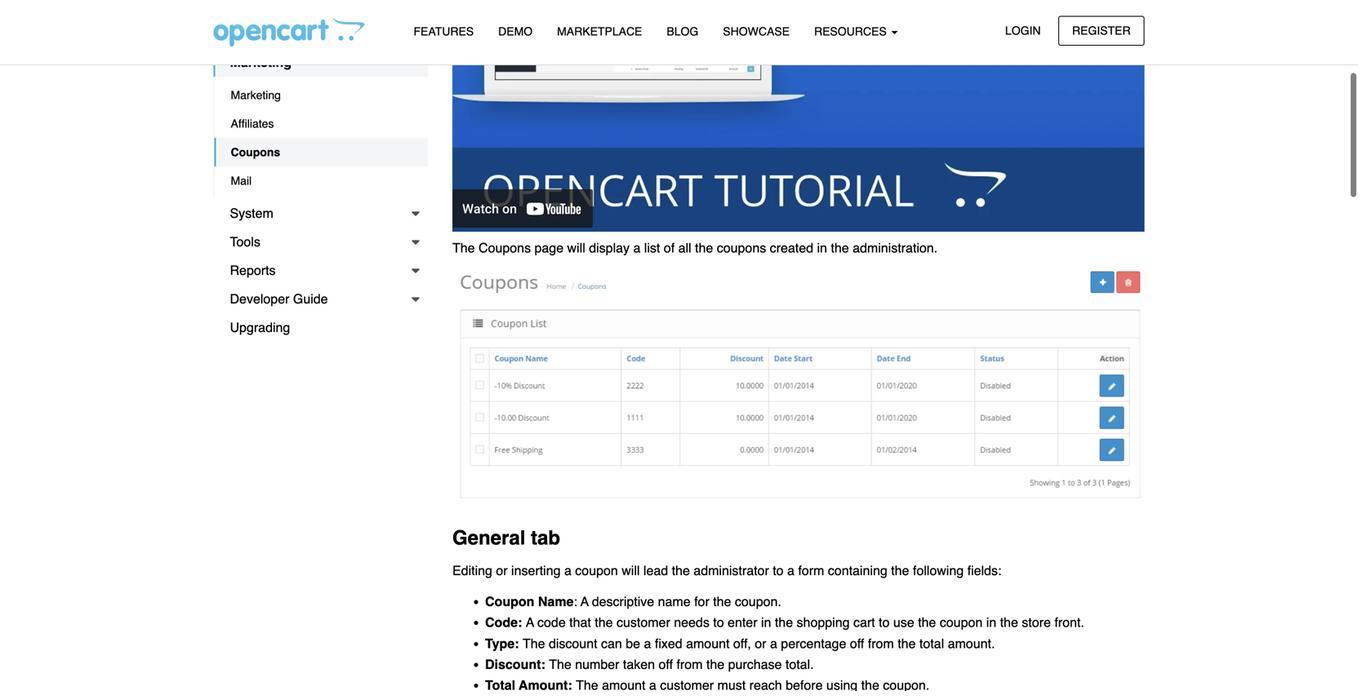 Task type: vqa. For each thing, say whether or not it's contained in the screenshot.
bottom Marketing link
yes



Task type: locate. For each thing, give the bounding box(es) containing it.
marketing for the bottom marketing link
[[231, 89, 281, 102]]

the
[[695, 240, 713, 256], [831, 240, 849, 256], [672, 563, 690, 579], [891, 563, 909, 579], [713, 595, 731, 610], [595, 615, 613, 631], [775, 615, 793, 631], [918, 615, 936, 631], [1000, 615, 1018, 631], [898, 636, 916, 652], [706, 657, 724, 672]]

total
[[919, 636, 944, 652]]

coupons left page
[[479, 240, 531, 256]]

descriptive
[[592, 595, 654, 610]]

0 vertical spatial will
[[567, 240, 585, 256]]

marketing link
[[214, 48, 428, 77], [214, 81, 428, 109]]

marketing up affiliates
[[231, 89, 281, 102]]

1 horizontal spatial from
[[868, 636, 894, 652]]

features link
[[401, 17, 486, 46]]

or
[[496, 563, 508, 579], [755, 636, 766, 652]]

marketing link down opencart - open source shopping cart solution image
[[214, 48, 428, 77]]

1 horizontal spatial in
[[817, 240, 827, 256]]

0 horizontal spatial coupon
[[575, 563, 618, 579]]

0 vertical spatial coupon
[[575, 563, 618, 579]]

1 horizontal spatial a
[[581, 595, 589, 610]]

0 vertical spatial a
[[581, 595, 589, 610]]

name
[[538, 595, 574, 610]]

0 vertical spatial coupons
[[231, 146, 280, 159]]

the left following
[[891, 563, 909, 579]]

following
[[913, 563, 964, 579]]

the right 'lead'
[[672, 563, 690, 579]]

in
[[817, 240, 827, 256], [761, 615, 771, 631], [986, 615, 996, 631]]

to up amount
[[713, 615, 724, 631]]

editing
[[452, 563, 492, 579]]

0 vertical spatial or
[[496, 563, 508, 579]]

login
[[1005, 24, 1041, 37]]

display
[[589, 240, 630, 256]]

will left 'lead'
[[622, 563, 640, 579]]

coupons down affiliates
[[231, 146, 280, 159]]

or inside coupon name : a descriptive name for the coupon. code: a code that the customer needs to enter in the shopping cart to use the coupon in the store front. type: the discount can be a fixed amount off, or a percentage off from the total amount. discount: the number taken off from the purchase total.
[[755, 636, 766, 652]]

reports link
[[214, 256, 428, 285]]

to
[[773, 563, 784, 579], [713, 615, 724, 631], [879, 615, 890, 631]]

amount
[[686, 636, 730, 652]]

inserting
[[511, 563, 561, 579]]

register
[[1072, 24, 1131, 37]]

coupons inside coupons link
[[231, 146, 280, 159]]

be
[[626, 636, 640, 652]]

number
[[575, 657, 619, 672]]

the left store
[[1000, 615, 1018, 631]]

system link
[[214, 199, 428, 228]]

1 vertical spatial will
[[622, 563, 640, 579]]

marketing down sales
[[230, 55, 292, 70]]

in down coupon.
[[761, 615, 771, 631]]

to left form at the bottom
[[773, 563, 784, 579]]

will
[[567, 240, 585, 256], [622, 563, 640, 579]]

from down cart
[[868, 636, 894, 652]]

shopping
[[797, 615, 850, 631]]

upgrading link
[[214, 314, 428, 342]]

marketing
[[230, 55, 292, 70], [231, 89, 281, 102]]

off down cart
[[850, 636, 864, 652]]

1 vertical spatial coupon
[[940, 615, 983, 631]]

:
[[574, 595, 577, 610]]

marketplace
[[557, 25, 642, 38]]

administration.
[[853, 240, 938, 256]]

2 horizontal spatial in
[[986, 615, 996, 631]]

reports
[[230, 263, 276, 278]]

blog link
[[654, 17, 711, 46]]

1 vertical spatial or
[[755, 636, 766, 652]]

the
[[452, 240, 475, 256], [523, 636, 545, 652], [549, 657, 571, 672]]

0 horizontal spatial coupons
[[231, 146, 280, 159]]

the right 'for'
[[713, 595, 731, 610]]

0 vertical spatial off
[[850, 636, 864, 652]]

cart
[[853, 615, 875, 631]]

or right off,
[[755, 636, 766, 652]]

the coupons page will display a list of all the coupons created in the administration.
[[452, 240, 938, 256]]

demo
[[498, 25, 533, 38]]

coupon up amount.
[[940, 615, 983, 631]]

coupons link
[[214, 138, 428, 167]]

tools
[[230, 234, 260, 249]]

a right be
[[644, 636, 651, 652]]

mail link
[[214, 167, 428, 195]]

0 vertical spatial from
[[868, 636, 894, 652]]

coupon up : on the left bottom
[[575, 563, 618, 579]]

coupons
[[231, 146, 280, 159], [479, 240, 531, 256]]

off down fixed on the bottom of the page
[[659, 657, 673, 672]]

1 horizontal spatial or
[[755, 636, 766, 652]]

off
[[850, 636, 864, 652], [659, 657, 673, 672]]

1 vertical spatial the
[[523, 636, 545, 652]]

system
[[230, 206, 273, 221]]

from down amount
[[677, 657, 703, 672]]

1 horizontal spatial will
[[622, 563, 640, 579]]

in up amount.
[[986, 615, 996, 631]]

a
[[633, 240, 641, 256], [564, 563, 572, 579], [787, 563, 794, 579], [644, 636, 651, 652], [770, 636, 777, 652]]

a left code
[[526, 615, 534, 631]]

for
[[694, 595, 709, 610]]

administrator
[[694, 563, 769, 579]]

off,
[[733, 636, 751, 652]]

page
[[534, 240, 564, 256]]

fields:
[[967, 563, 1001, 579]]

the up total
[[918, 615, 936, 631]]

type:
[[485, 636, 519, 652]]

fixed
[[655, 636, 682, 652]]

0 vertical spatial marketing link
[[214, 48, 428, 77]]

opencart - open source shopping cart solution image
[[214, 17, 365, 47]]

marketplace link
[[545, 17, 654, 46]]

or right editing
[[496, 563, 508, 579]]

will right page
[[567, 240, 585, 256]]

from
[[868, 636, 894, 652], [677, 657, 703, 672]]

1 vertical spatial a
[[526, 615, 534, 631]]

1 vertical spatial marketing
[[231, 89, 281, 102]]

coupon
[[575, 563, 618, 579], [940, 615, 983, 631]]

in right created
[[817, 240, 827, 256]]

marketing link up coupons link
[[214, 81, 428, 109]]

name
[[658, 595, 691, 610]]

login link
[[991, 16, 1055, 46]]

0 vertical spatial the
[[452, 240, 475, 256]]

a
[[581, 595, 589, 610], [526, 615, 534, 631]]

1 vertical spatial off
[[659, 657, 673, 672]]

coupon
[[485, 595, 534, 610]]

1 horizontal spatial coupon
[[940, 615, 983, 631]]

guide
[[293, 292, 328, 307]]

2 horizontal spatial the
[[549, 657, 571, 672]]

1 vertical spatial from
[[677, 657, 703, 672]]

showcase link
[[711, 17, 802, 46]]

a right : on the left bottom
[[581, 595, 589, 610]]

1 horizontal spatial coupons
[[479, 240, 531, 256]]

to left use
[[879, 615, 890, 631]]

developer
[[230, 292, 289, 307]]

marketing for the top marketing link
[[230, 55, 292, 70]]

0 horizontal spatial a
[[526, 615, 534, 631]]

the down amount
[[706, 657, 724, 672]]

0 horizontal spatial or
[[496, 563, 508, 579]]

0 vertical spatial marketing
[[230, 55, 292, 70]]

the down coupon.
[[775, 615, 793, 631]]



Task type: describe. For each thing, give the bounding box(es) containing it.
affiliates
[[231, 117, 274, 130]]

general
[[452, 527, 525, 550]]

code
[[537, 615, 566, 631]]

mail
[[231, 174, 252, 187]]

resources link
[[802, 17, 910, 46]]

0 horizontal spatial in
[[761, 615, 771, 631]]

coupon name : a descriptive name for the coupon. code: a code that the customer needs to enter in the shopping cart to use the coupon in the store front. type: the discount can be a fixed amount off, or a percentage off from the total amount. discount: the number taken off from the purchase total.
[[485, 595, 1084, 672]]

0 horizontal spatial will
[[567, 240, 585, 256]]

2 horizontal spatial to
[[879, 615, 890, 631]]

total.
[[785, 657, 814, 672]]

purchase
[[728, 657, 782, 672]]

1 horizontal spatial to
[[773, 563, 784, 579]]

enter
[[728, 615, 757, 631]]

upgrading
[[230, 320, 290, 335]]

0 horizontal spatial to
[[713, 615, 724, 631]]

the right all in the top of the page
[[695, 240, 713, 256]]

lead
[[643, 563, 668, 579]]

discount
[[549, 636, 597, 652]]

code:
[[485, 615, 522, 631]]

store
[[1022, 615, 1051, 631]]

affiliates link
[[214, 109, 428, 138]]

showcase
[[723, 25, 790, 38]]

use
[[893, 615, 914, 631]]

1 vertical spatial coupons
[[479, 240, 531, 256]]

blog
[[667, 25, 698, 38]]

a up purchase
[[770, 636, 777, 652]]

the up can
[[595, 615, 613, 631]]

general tab
[[452, 527, 560, 550]]

the down use
[[898, 636, 916, 652]]

customer
[[617, 615, 670, 631]]

developer guide link
[[214, 285, 428, 314]]

coupons
[[717, 240, 766, 256]]

created
[[770, 240, 813, 256]]

needs
[[674, 615, 709, 631]]

editing or inserting a coupon will lead the administrator to a form containing the following fields:
[[452, 563, 1001, 579]]

percentage
[[781, 636, 846, 652]]

list
[[644, 240, 660, 256]]

a left list
[[633, 240, 641, 256]]

a right inserting
[[564, 563, 572, 579]]

that
[[569, 615, 591, 631]]

can
[[601, 636, 622, 652]]

sales link
[[214, 20, 428, 48]]

features
[[414, 25, 474, 38]]

developer guide
[[230, 292, 328, 307]]

form
[[798, 563, 824, 579]]

1 vertical spatial marketing link
[[214, 81, 428, 109]]

discount:
[[485, 657, 545, 672]]

a left form at the bottom
[[787, 563, 794, 579]]

amount.
[[948, 636, 995, 652]]

sales
[[230, 26, 263, 41]]

register link
[[1058, 16, 1144, 46]]

tab
[[531, 527, 560, 550]]

all
[[678, 240, 691, 256]]

1 horizontal spatial the
[[523, 636, 545, 652]]

coupon inside coupon name : a descriptive name for the coupon. code: a code that the customer needs to enter in the shopping cart to use the coupon in the store front. type: the discount can be a fixed amount off, or a percentage off from the total amount. discount: the number taken off from the purchase total.
[[940, 615, 983, 631]]

1 horizontal spatial off
[[850, 636, 864, 652]]

front.
[[1055, 615, 1084, 631]]

the right created
[[831, 240, 849, 256]]

0 horizontal spatial from
[[677, 657, 703, 672]]

coupon image
[[452, 269, 1144, 506]]

2 vertical spatial the
[[549, 657, 571, 672]]

tools link
[[214, 228, 428, 256]]

taken
[[623, 657, 655, 672]]

containing
[[828, 563, 887, 579]]

0 horizontal spatial the
[[452, 240, 475, 256]]

resources
[[814, 25, 890, 38]]

of
[[664, 240, 675, 256]]

0 horizontal spatial off
[[659, 657, 673, 672]]

coupon.
[[735, 595, 781, 610]]

demo link
[[486, 17, 545, 46]]



